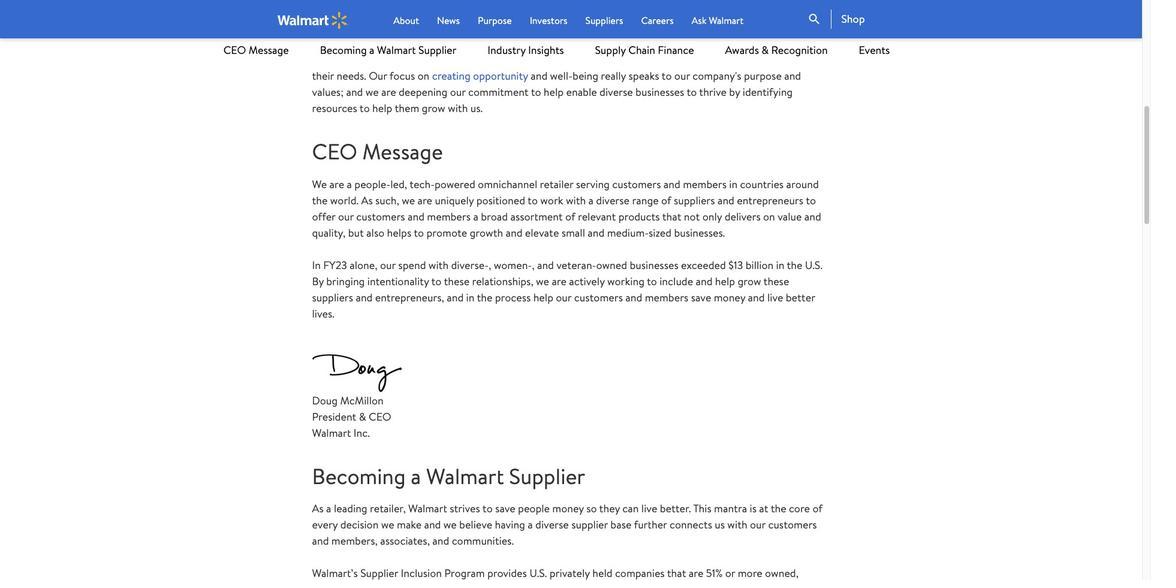 Task type: locate. For each thing, give the bounding box(es) containing it.
as inside as the world's largest retailer, walmart continues to build an inclusive supply chain towards reflecting our customers and members, coupled with the belief it's imperative that we provide products and services to meet their needs. our focus on
[[312, 36, 324, 51]]

as inside as a leading retailer, walmart strives to save people money so they can live better. this mantra is at the core of every decision we make and we believe having a diverse supplier base further connects us with our customers and members, associates, and communities.
[[312, 502, 324, 517]]

1 vertical spatial members
[[427, 209, 471, 224]]

1 horizontal spatial money
[[714, 290, 746, 305]]

1 horizontal spatial members,
[[383, 52, 429, 67]]

owned
[[597, 258, 628, 273]]

1 horizontal spatial on
[[764, 209, 776, 224]]

0 vertical spatial suppliers
[[674, 193, 715, 208]]

2 , from the left
[[532, 258, 535, 273]]

to left thrive
[[687, 85, 697, 100]]

resources
[[312, 101, 357, 116]]

actively
[[570, 274, 605, 289]]

& inside doug mcmillon president & ceo walmart inc.
[[359, 410, 366, 425]]

as the world's largest retailer, walmart continues to build an inclusive supply chain towards reflecting our customers and members, coupled with the belief it's imperative that we provide products and services to meet their needs. our focus on
[[312, 36, 825, 83]]

0 vertical spatial members,
[[383, 52, 429, 67]]

1 vertical spatial grow
[[738, 274, 762, 289]]

1 vertical spatial products
[[619, 209, 660, 224]]

1 vertical spatial &
[[359, 410, 366, 425]]

0 vertical spatial on
[[418, 68, 430, 83]]

0 vertical spatial members
[[683, 177, 727, 192]]

that inside as the world's largest retailer, walmart continues to build an inclusive supply chain towards reflecting our customers and members, coupled with the belief it's imperative that we provide products and services to meet their needs. our focus on
[[609, 52, 628, 67]]

customers
[[312, 52, 361, 67], [613, 177, 661, 192], [357, 209, 405, 224], [575, 290, 623, 305], [769, 518, 817, 533]]

1 vertical spatial live
[[642, 502, 658, 517]]

shop link
[[832, 10, 865, 29]]

members up only
[[683, 177, 727, 192]]

and up needs. our
[[364, 52, 380, 67]]

ceo inside doug mcmillon president & ceo walmart inc.
[[369, 410, 392, 425]]

these down billion
[[764, 274, 790, 289]]

0 vertical spatial products
[[684, 52, 726, 67]]

as up every
[[312, 502, 324, 517]]

0 vertical spatial &
[[762, 43, 769, 58]]

products down range
[[619, 209, 660, 224]]

in down the diverse-
[[466, 290, 475, 305]]

members, down decision on the bottom of the page
[[332, 534, 378, 549]]

becoming a walmart supplier up strives
[[312, 462, 586, 492]]

largest
[[380, 36, 411, 51]]

1 vertical spatial ceo message
[[312, 137, 443, 167]]

1 horizontal spatial ,
[[532, 258, 535, 273]]

1 vertical spatial of
[[566, 209, 576, 224]]

supplier up creating
[[419, 43, 457, 58]]

ceo message
[[224, 43, 289, 58], [312, 137, 443, 167]]

on inside as the world's largest retailer, walmart continues to build an inclusive supply chain towards reflecting our customers and members, coupled with the belief it's imperative that we provide products and services to meet their needs. our focus on
[[418, 68, 430, 83]]

doug
[[312, 393, 338, 408]]

our down provide
[[675, 68, 690, 83]]

1 vertical spatial money
[[553, 502, 584, 517]]

insights
[[529, 43, 564, 58]]

careers link
[[642, 13, 674, 28]]

0 horizontal spatial money
[[553, 502, 584, 517]]

1 horizontal spatial in
[[730, 177, 738, 192]]

to left meet
[[787, 52, 798, 67]]

members, inside as the world's largest retailer, walmart continues to build an inclusive supply chain towards reflecting our customers and members, coupled with the belief it's imperative that we provide products and services to meet their needs. our focus on
[[383, 52, 429, 67]]

1 vertical spatial suppliers
[[312, 290, 353, 305]]

and up 'company's'
[[728, 52, 745, 67]]

1 vertical spatial on
[[764, 209, 776, 224]]

and left the veteran-
[[537, 258, 554, 273]]

include
[[660, 274, 694, 289]]

walmart up focus
[[377, 43, 416, 58]]

the down relationships,
[[477, 290, 493, 305]]

really
[[601, 68, 626, 83]]

becoming
[[320, 43, 367, 58], [312, 462, 406, 492]]

0 horizontal spatial suppliers
[[312, 290, 353, 305]]

0 horizontal spatial ,
[[489, 258, 492, 273]]

we are a people-led, tech-powered omnichannel retailer serving customers and members in countries around the world. as such, we are uniquely positioned to work with a diverse range of suppliers and entrepreneurs to offer our customers and members a broad assortment of relevant products that not only delivers on value and quality, but also helps to promote growth and elevate small and medium-sized businesses.
[[312, 177, 822, 240]]

alone,
[[350, 258, 378, 273]]

shop
[[842, 11, 865, 26]]

0 vertical spatial businesses
[[636, 85, 685, 100]]

message up the led,
[[363, 137, 443, 167]]

purpose
[[478, 14, 512, 27]]

on up 'deepening'
[[418, 68, 430, 83]]

help down well-
[[544, 85, 564, 100]]

our down is
[[750, 518, 766, 533]]

0 horizontal spatial members,
[[332, 534, 378, 549]]

are down tech-
[[418, 193, 433, 208]]

members
[[683, 177, 727, 192], [427, 209, 471, 224], [645, 290, 689, 305]]

0 horizontal spatial grow
[[422, 101, 446, 116]]

of right the core
[[813, 502, 823, 517]]

grow inside and well-being really speaks to our company's purpose and values; and we are deepening our commitment to help enable diverse businesses to thrive by identifying resources to help them grow with us.
[[422, 101, 446, 116]]

save down include on the right top of the page
[[692, 290, 712, 305]]

1 horizontal spatial message
[[363, 137, 443, 167]]

by
[[730, 85, 741, 100]]

search
[[808, 12, 822, 26]]

with left us.
[[448, 101, 468, 116]]

0 vertical spatial in
[[730, 177, 738, 192]]

0 vertical spatial that
[[609, 52, 628, 67]]

retailer, up coupled
[[414, 36, 450, 51]]

walmart up towards on the right top
[[709, 14, 744, 27]]

1 vertical spatial becoming a walmart supplier
[[312, 462, 586, 492]]

a left the largest
[[370, 43, 375, 58]]

with down mantra
[[728, 518, 748, 533]]

with inside and well-being really speaks to our company's purpose and values; and we are deepening our commitment to help enable diverse businesses to thrive by identifying resources to help them grow with us.
[[448, 101, 468, 116]]

live
[[768, 290, 784, 305], [642, 502, 658, 517]]

1 vertical spatial that
[[663, 209, 682, 224]]

1 vertical spatial save
[[496, 502, 516, 517]]

members down include on the right top of the page
[[645, 290, 689, 305]]

save inside as a leading retailer, walmart strives to save people money so they can live better. this mantra is at the core of every decision we make and we believe having a diverse supplier base further connects us with our customers and members, associates, and communities.
[[496, 502, 516, 517]]

1 horizontal spatial save
[[692, 290, 712, 305]]

suppliers up lives. at the left bottom
[[312, 290, 353, 305]]

becoming up needs. our
[[320, 43, 367, 58]]

us
[[715, 518, 725, 533]]

, down elevate
[[532, 258, 535, 273]]

we inside and well-being really speaks to our company's purpose and values; and we are deepening our commitment to help enable diverse businesses to thrive by identifying resources to help them grow with us.
[[366, 85, 379, 100]]

and down every
[[312, 534, 329, 549]]

walmart up coupled
[[452, 36, 491, 51]]

the right 'at'
[[771, 502, 787, 517]]

1 horizontal spatial ceo
[[312, 137, 357, 167]]

supply
[[595, 43, 626, 58]]

our down the actively
[[556, 290, 572, 305]]

2 vertical spatial ceo
[[369, 410, 392, 425]]

leading
[[334, 502, 368, 517]]

and up 'sized'
[[664, 177, 681, 192]]

walmart inside doug mcmillon president & ceo walmart inc.
[[312, 426, 351, 441]]

0 horizontal spatial save
[[496, 502, 516, 517]]

continues
[[494, 36, 539, 51]]

0 horizontal spatial supplier
[[419, 43, 457, 58]]

small
[[562, 225, 586, 240]]

0 horizontal spatial message
[[249, 43, 289, 58]]

2 vertical spatial in
[[466, 290, 475, 305]]

to right resources
[[360, 101, 370, 116]]

1 vertical spatial ceo
[[312, 137, 357, 167]]

live left better at right
[[768, 290, 784, 305]]

to down the belief
[[531, 85, 541, 100]]

1 horizontal spatial products
[[684, 52, 726, 67]]

and down relevant on the top of the page
[[588, 225, 605, 240]]

better
[[786, 290, 816, 305]]

0 vertical spatial becoming
[[320, 43, 367, 58]]

customers inside as the world's largest retailer, walmart continues to build an inclusive supply chain towards reflecting our customers and members, coupled with the belief it's imperative that we provide products and services to meet their needs. our focus on
[[312, 52, 361, 67]]

1 vertical spatial diverse
[[597, 193, 630, 208]]

such,
[[376, 193, 399, 208]]

0 horizontal spatial &
[[359, 410, 366, 425]]

our down world.
[[338, 209, 354, 224]]

0 horizontal spatial products
[[619, 209, 660, 224]]

of right range
[[662, 193, 672, 208]]

0 horizontal spatial ceo message
[[224, 43, 289, 58]]

2 these from the left
[[764, 274, 790, 289]]

we left 'make'
[[381, 518, 395, 533]]

0 horizontal spatial ceo
[[224, 43, 246, 58]]

provide
[[647, 52, 682, 67]]

0 horizontal spatial of
[[566, 209, 576, 224]]

these
[[444, 274, 470, 289], [764, 274, 790, 289]]

we inside as the world's largest retailer, walmart continues to build an inclusive supply chain towards reflecting our customers and members, coupled with the belief it's imperative that we provide products and services to meet their needs. our focus on
[[631, 52, 644, 67]]

live up the 'further'
[[642, 502, 658, 517]]

supplier inside becoming a walmart supplier link
[[419, 43, 457, 58]]

1 horizontal spatial of
[[662, 193, 672, 208]]

1 vertical spatial message
[[363, 137, 443, 167]]

assortment
[[511, 209, 563, 224]]

1 vertical spatial supplier
[[510, 462, 586, 492]]

the down we
[[312, 193, 328, 208]]

1 horizontal spatial these
[[764, 274, 790, 289]]

these down the diverse-
[[444, 274, 470, 289]]

walmart inside as the world's largest retailer, walmart continues to build an inclusive supply chain towards reflecting our customers and members, coupled with the belief it's imperative that we provide products and services to meet their needs. our focus on
[[452, 36, 491, 51]]

money down $13
[[714, 290, 746, 305]]

businesses inside in fy23 alone, our spend with diverse-, women-, and veteran-owned businesses exceeded $13 billion in the u.s. by bringing intentionality to these relationships, we are actively working to include and help grow these suppliers and entrepreneurs, and in the process help our customers and members save money and live better lives.
[[630, 258, 679, 273]]

1 vertical spatial retailer,
[[370, 502, 406, 517]]

a up 'make'
[[411, 462, 421, 492]]

diverse-
[[451, 258, 489, 273]]

money left so
[[553, 502, 584, 517]]

purpose button
[[478, 13, 512, 28]]

0 horizontal spatial in
[[466, 290, 475, 305]]

an
[[579, 36, 590, 51]]

ceo
[[224, 43, 246, 58], [312, 137, 357, 167], [369, 410, 392, 425]]

2 vertical spatial of
[[813, 502, 823, 517]]

they
[[600, 502, 620, 517]]

1 horizontal spatial &
[[762, 43, 769, 58]]

in right billion
[[777, 258, 785, 273]]

we down the led,
[[402, 193, 415, 208]]

with inside we are a people-led, tech-powered omnichannel retailer serving customers and members in countries around the world. as such, we are uniquely positioned to work with a diverse range of suppliers and entrepreneurs to offer our customers and members a broad assortment of relevant products that not only delivers on value and quality, but also helps to promote growth and elevate small and medium-sized businesses.
[[566, 193, 586, 208]]

diverse inside we are a people-led, tech-powered omnichannel retailer serving customers and members in countries around the world. as such, we are uniquely positioned to work with a diverse range of suppliers and entrepreneurs to offer our customers and members a broad assortment of relevant products that not only delivers on value and quality, but also helps to promote growth and elevate small and medium-sized businesses.
[[597, 193, 630, 208]]

, up relationships,
[[489, 258, 492, 273]]

elevate
[[525, 225, 559, 240]]

diverse down really on the top of page
[[600, 85, 633, 100]]

1 horizontal spatial suppliers
[[674, 193, 715, 208]]

businesses down "speaks"
[[636, 85, 685, 100]]

1 vertical spatial in
[[777, 258, 785, 273]]

towards
[[694, 36, 731, 51]]

identifying
[[743, 85, 793, 100]]

we up "speaks"
[[631, 52, 644, 67]]

decision
[[341, 518, 379, 533]]

services
[[748, 52, 785, 67]]

1 vertical spatial members,
[[332, 534, 378, 549]]

on
[[418, 68, 430, 83], [764, 209, 776, 224]]

to up believe
[[483, 502, 493, 517]]

0 vertical spatial supplier
[[419, 43, 457, 58]]

0 horizontal spatial live
[[642, 502, 658, 517]]

a left broad
[[474, 209, 479, 224]]

0 vertical spatial ceo
[[224, 43, 246, 58]]

2 horizontal spatial of
[[813, 502, 823, 517]]

about
[[394, 14, 419, 27]]

suppliers
[[674, 193, 715, 208], [312, 290, 353, 305]]

money inside as a leading retailer, walmart strives to save people money so they can live better. this mantra is at the core of every decision we make and we believe having a diverse supplier base further connects us with our customers and members, associates, and communities.
[[553, 502, 584, 517]]

that inside we are a people-led, tech-powered omnichannel retailer serving customers and members in countries around the world. as such, we are uniquely positioned to work with a diverse range of suppliers and entrepreneurs to offer our customers and members a broad assortment of relevant products that not only delivers on value and quality, but also helps to promote growth and elevate small and medium-sized businesses.
[[663, 209, 682, 224]]

becoming a walmart supplier up focus
[[320, 43, 457, 58]]

awards & recognition
[[726, 43, 828, 58]]

customers down the actively
[[575, 290, 623, 305]]

save up 'having'
[[496, 502, 516, 517]]

0 vertical spatial retailer,
[[414, 36, 450, 51]]

help down $13
[[716, 274, 736, 289]]

0 vertical spatial grow
[[422, 101, 446, 116]]

products down towards on the right top
[[684, 52, 726, 67]]

& down mcmillon
[[359, 410, 366, 425]]

are
[[382, 85, 396, 100], [330, 177, 344, 192], [418, 193, 433, 208], [552, 274, 567, 289]]

bringing
[[327, 274, 365, 289]]

investors
[[530, 14, 568, 27]]

customers inside in fy23 alone, our spend with diverse-, women-, and veteran-owned businesses exceeded $13 billion in the u.s. by bringing intentionality to these relationships, we are actively working to include and help grow these suppliers and entrepreneurs, and in the process help our customers and members save money and live better lives.
[[575, 290, 623, 305]]

1 horizontal spatial grow
[[738, 274, 762, 289]]

thrive
[[700, 85, 727, 100]]

associates,
[[380, 534, 430, 549]]

1 , from the left
[[489, 258, 492, 273]]

coupled
[[432, 52, 469, 67]]

creating opportunity
[[432, 68, 528, 83]]

events
[[859, 43, 890, 58]]

powered
[[435, 177, 476, 192]]

0 vertical spatial live
[[768, 290, 784, 305]]

build
[[554, 36, 577, 51]]

our up services
[[782, 36, 798, 51]]

2 vertical spatial as
[[312, 502, 324, 517]]

save
[[692, 290, 712, 305], [496, 502, 516, 517]]

1 vertical spatial businesses
[[630, 258, 679, 273]]

with up creating opportunity
[[472, 52, 492, 67]]

0 horizontal spatial retailer,
[[370, 502, 406, 517]]

with inside as a leading retailer, walmart strives to save people money so they can live better. this mantra is at the core of every decision we make and we believe having a diverse supplier base further connects us with our customers and members, associates, and communities.
[[728, 518, 748, 533]]

as down people-
[[361, 193, 373, 208]]

world's
[[344, 36, 377, 51]]

0 vertical spatial as
[[312, 36, 324, 51]]

businesses
[[636, 85, 685, 100], [630, 258, 679, 273]]

relevant
[[578, 209, 616, 224]]

grow down billion
[[738, 274, 762, 289]]

with down serving
[[566, 193, 586, 208]]

our down creating
[[450, 85, 466, 100]]

entrepreneurs
[[737, 193, 804, 208]]

and down working
[[626, 290, 643, 305]]

supplier up "people"
[[510, 462, 586, 492]]

our inside as a leading retailer, walmart strives to save people money so they can live better. this mantra is at the core of every decision we make and we believe having a diverse supplier base further connects us with our customers and members, associates, and communities.
[[750, 518, 766, 533]]

0 horizontal spatial these
[[444, 274, 470, 289]]

to up entrepreneurs,
[[432, 274, 442, 289]]

are inside in fy23 alone, our spend with diverse-, women-, and veteran-owned businesses exceeded $13 billion in the u.s. by bringing intentionality to these relationships, we are actively working to include and help grow these suppliers and entrepreneurs, and in the process help our customers and members save money and live better lives.
[[552, 274, 567, 289]]

1 horizontal spatial that
[[663, 209, 682, 224]]

the inside we are a people-led, tech-powered omnichannel retailer serving customers and members in countries around the world. as such, we are uniquely positioned to work with a diverse range of suppliers and entrepreneurs to offer our customers and members a broad assortment of relevant products that not only delivers on value and quality, but also helps to promote growth and elevate small and medium-sized businesses.
[[312, 193, 328, 208]]

women-
[[494, 258, 532, 273]]

& right "awards"
[[762, 43, 769, 58]]

are down the veteran-
[[552, 274, 567, 289]]

to right helps
[[414, 225, 424, 240]]

ask
[[692, 14, 707, 27]]

by
[[312, 274, 324, 289]]

retailer, up 'make'
[[370, 502, 406, 517]]

creating
[[432, 68, 471, 83]]

chain
[[667, 36, 692, 51]]

0 vertical spatial money
[[714, 290, 746, 305]]

with right spend
[[429, 258, 449, 273]]

2 horizontal spatial ceo
[[369, 410, 392, 425]]

diverse up relevant on the top of the page
[[597, 193, 630, 208]]

ask walmart
[[692, 14, 744, 27]]

2 vertical spatial members
[[645, 290, 689, 305]]

0 horizontal spatial that
[[609, 52, 628, 67]]

1 horizontal spatial live
[[768, 290, 784, 305]]

in
[[730, 177, 738, 192], [777, 258, 785, 273], [466, 290, 475, 305]]

1 horizontal spatial retailer,
[[414, 36, 450, 51]]

0 vertical spatial save
[[692, 290, 712, 305]]

1 vertical spatial as
[[361, 193, 373, 208]]

of
[[662, 193, 672, 208], [566, 209, 576, 224], [813, 502, 823, 517]]

values;
[[312, 85, 344, 100]]

customers up range
[[613, 177, 661, 192]]

2 vertical spatial diverse
[[536, 518, 569, 533]]

to up assortment
[[528, 193, 538, 208]]

we inside we are a people-led, tech-powered omnichannel retailer serving customers and members in countries around the world. as such, we are uniquely positioned to work with a diverse range of suppliers and entrepreneurs to offer our customers and members a broad assortment of relevant products that not only delivers on value and quality, but also helps to promote growth and elevate small and medium-sized businesses.
[[402, 193, 415, 208]]

belief
[[512, 52, 538, 67]]

0 horizontal spatial on
[[418, 68, 430, 83]]

0 vertical spatial diverse
[[600, 85, 633, 100]]

and right 'make'
[[424, 518, 441, 533]]



Task type: vqa. For each thing, say whether or not it's contained in the screenshot.
Security
no



Task type: describe. For each thing, give the bounding box(es) containing it.
strives
[[450, 502, 480, 517]]

intentionality
[[368, 274, 429, 289]]

and right associates,
[[433, 534, 450, 549]]

our up intentionality
[[380, 258, 396, 273]]

value
[[778, 209, 802, 224]]

veteran-
[[557, 258, 597, 273]]

awards
[[726, 43, 759, 58]]

to left include on the right top of the page
[[647, 274, 657, 289]]

help right process
[[534, 290, 554, 305]]

products inside we are a people-led, tech-powered omnichannel retailer serving customers and members in countries around the world. as such, we are uniquely positioned to work with a diverse range of suppliers and entrepreneurs to offer our customers and members a broad assortment of relevant products that not only delivers on value and quality, but also helps to promote growth and elevate small and medium-sized businesses.
[[619, 209, 660, 224]]

0 vertical spatial of
[[662, 193, 672, 208]]

and down bringing
[[356, 290, 373, 305]]

tech-
[[410, 177, 435, 192]]

creating opportunity link
[[432, 68, 528, 83]]

customers inside as a leading retailer, walmart strives to save people money so they can live better. this mantra is at the core of every decision we make and we believe having a diverse supplier base further connects us with our customers and members, associates, and communities.
[[769, 518, 817, 533]]

growth
[[470, 225, 503, 240]]

helps
[[387, 225, 412, 240]]

grow inside in fy23 alone, our spend with diverse-, women-, and veteran-owned businesses exceeded $13 billion in the u.s. by bringing intentionality to these relationships, we are actively working to include and help grow these suppliers and entrepreneurs, and in the process help our customers and members save money and live better lives.
[[738, 274, 762, 289]]

industry insights
[[488, 43, 564, 58]]

not
[[684, 209, 700, 224]]

the up opportunity
[[494, 52, 510, 67]]

every
[[312, 518, 338, 533]]

connects
[[670, 518, 713, 533]]

supply
[[635, 36, 665, 51]]

a up every
[[326, 502, 331, 517]]

members, inside as a leading retailer, walmart strives to save people money so they can live better. this mantra is at the core of every decision we make and we believe having a diverse supplier base further connects us with our customers and members, associates, and communities.
[[332, 534, 378, 549]]

omnichannel
[[478, 177, 538, 192]]

diverse inside and well-being really speaks to our company's purpose and values; and we are deepening our commitment to help enable diverse businesses to thrive by identifying resources to help them grow with us.
[[600, 85, 633, 100]]

entrepreneurs,
[[375, 290, 445, 305]]

are inside and well-being really speaks to our company's purpose and values; and we are deepening our commitment to help enable diverse businesses to thrive by identifying resources to help them grow with us.
[[382, 85, 396, 100]]

0 vertical spatial ceo message
[[224, 43, 289, 58]]

as a leading retailer, walmart strives to save people money so they can live better. this mantra is at the core of every decision we make and we believe having a diverse supplier base further connects us with our customers and members, associates, and communities.
[[312, 502, 823, 549]]

a down "people"
[[528, 518, 533, 533]]

delivers
[[725, 209, 761, 224]]

money inside in fy23 alone, our spend with diverse-, women-, and veteran-owned businesses exceeded $13 billion in the u.s. by bringing intentionality to these relationships, we are actively working to include and help grow these suppliers and entrepreneurs, and in the process help our customers and members save money and live better lives.
[[714, 290, 746, 305]]

mantra
[[715, 502, 748, 517]]

customers up also
[[357, 209, 405, 224]]

with inside as the world's largest retailer, walmart continues to build an inclusive supply chain towards reflecting our customers and members, coupled with the belief it's imperative that we provide products and services to meet their needs. our focus on
[[472, 52, 492, 67]]

and up helps
[[408, 209, 425, 224]]

investors button
[[530, 13, 568, 28]]

our inside as the world's largest retailer, walmart continues to build an inclusive supply chain towards reflecting our customers and members, coupled with the belief it's imperative that we provide products and services to meet their needs. our focus on
[[782, 36, 798, 51]]

make
[[397, 518, 422, 533]]

industry
[[488, 43, 526, 58]]

we down strives
[[444, 518, 457, 533]]

commitment
[[469, 85, 529, 100]]

to down provide
[[662, 68, 672, 83]]

live inside as a leading retailer, walmart strives to save people money so they can live better. this mantra is at the core of every decision we make and we believe having a diverse supplier base further connects us with our customers and members, associates, and communities.
[[642, 502, 658, 517]]

1 horizontal spatial supplier
[[510, 462, 586, 492]]

finance
[[658, 43, 695, 58]]

a up world.
[[347, 177, 352, 192]]

and well-being really speaks to our company's purpose and values; and we are deepening our commitment to help enable diverse businesses to thrive by identifying resources to help them grow with us.
[[312, 68, 802, 116]]

u.s.
[[806, 258, 823, 273]]

the left world's
[[326, 36, 342, 51]]

diverse inside as a leading retailer, walmart strives to save people money so they can live better. this mantra is at the core of every decision we make and we believe having a diverse supplier base further connects us with our customers and members, associates, and communities.
[[536, 518, 569, 533]]

work
[[541, 193, 564, 208]]

supply chain finance link
[[595, 36, 695, 65]]

retailer, inside as a leading retailer, walmart strives to save people money so they can live better. this mantra is at the core of every decision we make and we believe having a diverse supplier base further connects us with our customers and members, associates, and communities.
[[370, 502, 406, 517]]

1 these from the left
[[444, 274, 470, 289]]

$13
[[729, 258, 744, 273]]

walmart up strives
[[427, 462, 504, 492]]

also
[[367, 225, 385, 240]]

live inside in fy23 alone, our spend with diverse-, women-, and veteran-owned businesses exceeded $13 billion in the u.s. by bringing intentionality to these relationships, we are actively working to include and help grow these suppliers and entrepreneurs, and in the process help our customers and members save money and live better lives.
[[768, 290, 784, 305]]

mcmillon
[[340, 393, 384, 408]]

is
[[750, 502, 757, 517]]

world.
[[330, 193, 359, 208]]

better.
[[660, 502, 692, 517]]

core
[[789, 502, 811, 517]]

0 vertical spatial becoming a walmart supplier
[[320, 43, 457, 58]]

lives.
[[312, 306, 335, 321]]

1 vertical spatial becoming
[[312, 462, 406, 492]]

and down billion
[[748, 290, 765, 305]]

businesses inside and well-being really speaks to our company's purpose and values; and we are deepening our commitment to help enable diverse businesses to thrive by identifying resources to help them grow with us.
[[636, 85, 685, 100]]

of inside as a leading retailer, walmart strives to save people money so they can live better. this mantra is at the core of every decision we make and we believe having a diverse supplier base further connects us with our customers and members, associates, and communities.
[[813, 502, 823, 517]]

and down exceeded
[[696, 274, 713, 289]]

are right we
[[330, 177, 344, 192]]

us.
[[471, 101, 483, 116]]

sized
[[649, 225, 672, 240]]

industry insights link
[[488, 36, 564, 65]]

to down around
[[806, 193, 817, 208]]

ceo inside ceo message link
[[224, 43, 246, 58]]

products inside as the world's largest retailer, walmart continues to build an inclusive supply chain towards reflecting our customers and members, coupled with the belief it's imperative that we provide products and services to meet their needs. our focus on
[[684, 52, 726, 67]]

and down meet
[[785, 68, 802, 83]]

and up only
[[718, 193, 735, 208]]

our inside we are a people-led, tech-powered omnichannel retailer serving customers and members in countries around the world. as such, we are uniquely positioned to work with a diverse range of suppliers and entrepreneurs to offer our customers and members a broad assortment of relevant products that not only delivers on value and quality, but also helps to promote growth and elevate small and medium-sized businesses.
[[338, 209, 354, 224]]

it's
[[541, 52, 555, 67]]

suppliers
[[586, 14, 624, 27]]

walmart inside as a leading retailer, walmart strives to save people money so they can live better. this mantra is at the core of every decision we make and we believe having a diverse supplier base further connects us with our customers and members, associates, and communities.
[[409, 502, 447, 517]]

to up it's
[[542, 36, 552, 51]]

as inside we are a people-led, tech-powered omnichannel retailer serving customers and members in countries around the world. as such, we are uniquely positioned to work with a diverse range of suppliers and entrepreneurs to offer our customers and members a broad assortment of relevant products that not only delivers on value and quality, but also helps to promote growth and elevate small and medium-sized businesses.
[[361, 193, 373, 208]]

around
[[787, 177, 819, 192]]

about button
[[394, 13, 419, 28]]

opportunity
[[473, 68, 528, 83]]

quality,
[[312, 225, 346, 240]]

save inside in fy23 alone, our spend with diverse-, women-, and veteran-owned businesses exceeded $13 billion in the u.s. by bringing intentionality to these relationships, we are actively working to include and help grow these suppliers and entrepreneurs, and in the process help our customers and members save money and live better lives.
[[692, 290, 712, 305]]

to inside as a leading retailer, walmart strives to save people money so they can live better. this mantra is at the core of every decision we make and we believe having a diverse supplier base further connects us with our customers and members, associates, and communities.
[[483, 502, 493, 517]]

medium-
[[607, 225, 649, 240]]

exceeded
[[682, 258, 726, 273]]

retailer, inside as the world's largest retailer, walmart continues to build an inclusive supply chain towards reflecting our customers and members, coupled with the belief it's imperative that we provide products and services to meet their needs. our focus on
[[414, 36, 450, 51]]

meet
[[800, 52, 825, 67]]

1 horizontal spatial ceo message
[[312, 137, 443, 167]]

range
[[633, 193, 659, 208]]

process
[[495, 290, 531, 305]]

working
[[608, 274, 645, 289]]

careers
[[642, 14, 674, 27]]

speaks
[[629, 68, 660, 83]]

promote
[[427, 225, 467, 240]]

needs. our
[[337, 68, 387, 83]]

we inside in fy23 alone, our spend with diverse-, women-, and veteran-owned businesses exceeded $13 billion in the u.s. by bringing intentionality to these relationships, we are actively working to include and help grow these suppliers and entrepreneurs, and in the process help our customers and members save money and live better lives.
[[536, 274, 550, 289]]

chain
[[629, 43, 656, 58]]

broad
[[481, 209, 508, 224]]

ask walmart link
[[692, 13, 744, 28]]

imperative
[[557, 52, 607, 67]]

reflecting
[[734, 36, 780, 51]]

suppliers inside in fy23 alone, our spend with diverse-, women-, and veteran-owned businesses exceeded $13 billion in the u.s. by bringing intentionality to these relationships, we are actively working to include and help grow these suppliers and entrepreneurs, and in the process help our customers and members save money and live better lives.
[[312, 290, 353, 305]]

2 horizontal spatial in
[[777, 258, 785, 273]]

being
[[573, 68, 599, 83]]

home image
[[277, 12, 349, 28]]

the left u.s. on the top of the page
[[787, 258, 803, 273]]

the inside as a leading retailer, walmart strives to save people money so they can live better. this mantra is at the core of every decision we make and we believe having a diverse supplier base further connects us with our customers and members, associates, and communities.
[[771, 502, 787, 517]]

suppliers inside we are a people-led, tech-powered omnichannel retailer serving customers and members in countries around the world. as such, we are uniquely positioned to work with a diverse range of suppliers and entrepreneurs to offer our customers and members a broad assortment of relevant products that not only delivers on value and quality, but also helps to promote growth and elevate small and medium-sized businesses.
[[674, 193, 715, 208]]

on inside we are a people-led, tech-powered omnichannel retailer serving customers and members in countries around the world. as such, we are uniquely positioned to work with a diverse range of suppliers and entrepreneurs to offer our customers and members a broad assortment of relevant products that not only delivers on value and quality, but also helps to promote growth and elevate small and medium-sized businesses.
[[764, 209, 776, 224]]

retailer
[[540, 177, 574, 192]]

spend
[[399, 258, 426, 273]]

and down the diverse-
[[447, 290, 464, 305]]

people
[[518, 502, 550, 517]]

offer
[[312, 209, 336, 224]]

inc.
[[354, 426, 370, 441]]

0 vertical spatial message
[[249, 43, 289, 58]]

positioned
[[477, 193, 526, 208]]

base
[[611, 518, 632, 533]]

and down needs. our
[[346, 85, 363, 100]]

and down it's
[[531, 68, 548, 83]]

as for leading
[[312, 502, 324, 517]]

suppliers button
[[586, 13, 624, 28]]

with inside in fy23 alone, our spend with diverse-, women-, and veteran-owned businesses exceeded $13 billion in the u.s. by bringing intentionality to these relationships, we are actively working to include and help grow these suppliers and entrepreneurs, and in the process help our customers and members save money and live better lives.
[[429, 258, 449, 273]]

in inside we are a people-led, tech-powered omnichannel retailer serving customers and members in countries around the world. as such, we are uniquely positioned to work with a diverse range of suppliers and entrepreneurs to offer our customers and members a broad assortment of relevant products that not only delivers on value and quality, but also helps to promote growth and elevate small and medium-sized businesses.
[[730, 177, 738, 192]]

and right value
[[805, 209, 822, 224]]

help left them
[[373, 101, 393, 116]]

businesses.
[[675, 225, 725, 240]]

as for world's
[[312, 36, 324, 51]]

this
[[694, 502, 712, 517]]

them
[[395, 101, 420, 116]]

their
[[312, 68, 334, 83]]

doug mcmillon president & ceo walmart inc.
[[312, 393, 392, 441]]

communities.
[[452, 534, 514, 549]]

serving
[[576, 177, 610, 192]]

members inside in fy23 alone, our spend with diverse-, women-, and veteran-owned businesses exceeded $13 billion in the u.s. by bringing intentionality to these relationships, we are actively working to include and help grow these suppliers and entrepreneurs, and in the process help our customers and members save money and live better lives.
[[645, 290, 689, 305]]

a down serving
[[589, 193, 594, 208]]

and down broad
[[506, 225, 523, 240]]



